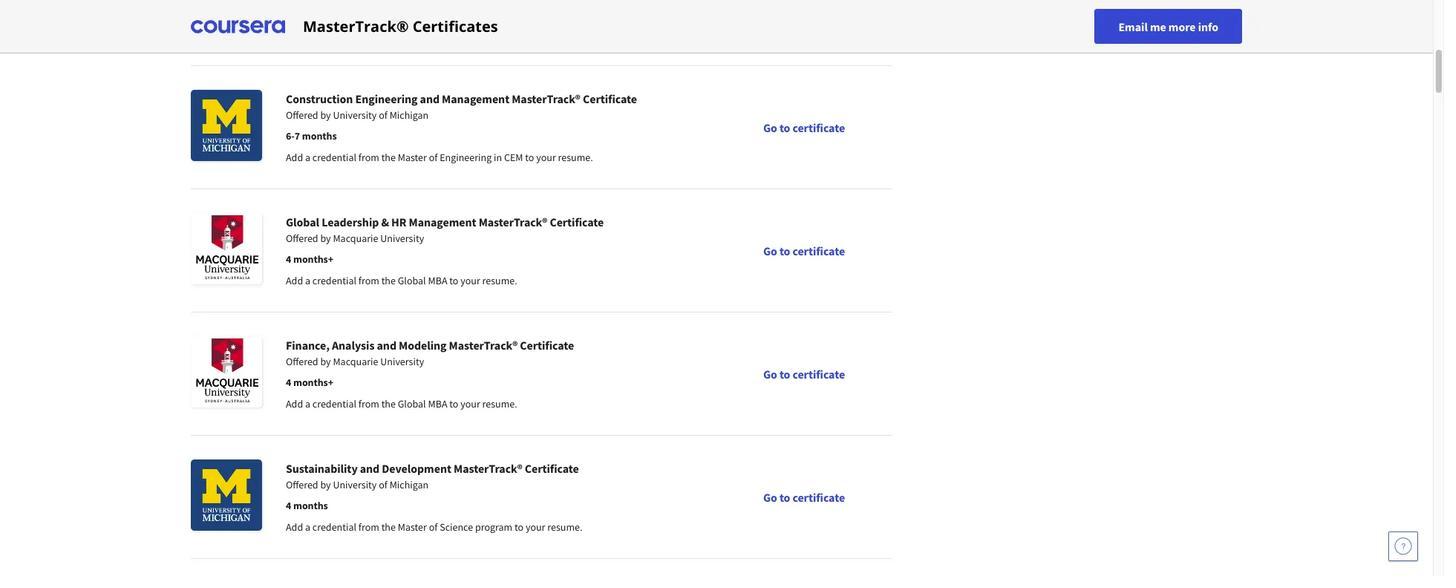 Task type: vqa. For each thing, say whether or not it's contained in the screenshot.
global related to Analysis
yes



Task type: describe. For each thing, give the bounding box(es) containing it.
add for construction engineering and management mastertrack® certificate
[[286, 151, 303, 164]]

mastertrack® inside global leadership & hr management mastertrack® certificate offered by macquarie university 4 months+
[[479, 215, 548, 230]]

of for engineering
[[429, 151, 438, 164]]

email me more info button
[[1095, 9, 1243, 44]]

&
[[381, 215, 389, 230]]

mastertrack® right 5
[[303, 16, 409, 36]]

mastertrack® certificates
[[303, 16, 498, 36]]

1 the from the top
[[381, 27, 395, 41]]

and inside the sustainability and development mastertrack® certificate offered by university of michigan 4 months
[[360, 461, 380, 476]]

4-5 months
[[286, 6, 336, 19]]

by inside finance, analysis and modeling mastertrack® certificate offered by macquarie university 4 months+
[[320, 355, 331, 368]]

program
[[475, 521, 513, 534]]

certificate inside finance, analysis and modeling mastertrack® certificate offered by macquarie university 4 months+
[[520, 338, 574, 353]]

modeling
[[399, 338, 447, 353]]

of for education
[[429, 27, 437, 41]]

the for engineering
[[381, 151, 396, 164]]

go to certificate for construction engineering and management mastertrack® certificate
[[763, 120, 845, 135]]

certificate for construction engineering and management mastertrack® certificate
[[793, 120, 845, 135]]

1 a from the top
[[305, 27, 310, 41]]

1 credential from the top
[[312, 27, 356, 41]]

engineering inside construction engineering and management mastertrack® certificate offered by university of michigan 6-7 months
[[355, 91, 418, 106]]

add a credential from the master of education (epol) to your resume.
[[286, 27, 585, 41]]

management inside global leadership & hr management mastertrack® certificate offered by macquarie university 4 months+
[[409, 215, 477, 230]]

finance,
[[286, 338, 330, 353]]

mba for mastertrack®
[[428, 397, 448, 411]]

hr
[[391, 215, 407, 230]]

construction
[[286, 91, 353, 106]]

your right the program
[[526, 521, 546, 534]]

macquarie university image for finance, analysis and modeling mastertrack® certificate
[[191, 336, 262, 408]]

education
[[439, 27, 483, 41]]

cem
[[504, 151, 523, 164]]

7
[[295, 129, 300, 143]]

of inside the sustainability and development mastertrack® certificate offered by university of michigan 4 months
[[379, 478, 388, 492]]

credential for finance,
[[313, 397, 357, 411]]

mba for management
[[428, 274, 448, 287]]

go for global leadership & hr management mastertrack® certificate
[[763, 243, 777, 258]]

global leadership & hr management mastertrack® certificate offered by macquarie university 4 months+
[[286, 215, 604, 266]]

email me more info
[[1119, 19, 1219, 34]]

go for finance, analysis and modeling mastertrack® certificate
[[763, 367, 777, 381]]

4 for sustainability and development mastertrack® certificate
[[286, 499, 291, 512]]

certificate for global leadership & hr management mastertrack® certificate
[[793, 243, 845, 258]]

months inside the sustainability and development mastertrack® certificate offered by university of michigan 4 months
[[293, 499, 328, 512]]

development
[[382, 461, 452, 476]]

your right cem
[[536, 151, 556, 164]]

of for science
[[429, 521, 438, 534]]

4-
[[286, 6, 294, 19]]

finance, analysis and modeling mastertrack® certificate offered by macquarie university 4 months+
[[286, 338, 574, 389]]

certificate for sustainability and development mastertrack® certificate
[[793, 490, 845, 505]]

info
[[1199, 19, 1219, 34]]

6-
[[286, 129, 295, 143]]

university inside the sustainability and development mastertrack® certificate offered by university of michigan 4 months
[[333, 478, 377, 492]]

certificate inside the sustainability and development mastertrack® certificate offered by university of michigan 4 months
[[525, 461, 579, 476]]

master for development
[[398, 521, 427, 534]]

from for and
[[359, 521, 379, 534]]

1 horizontal spatial engineering
[[440, 151, 492, 164]]

a for construction
[[305, 151, 310, 164]]

from for leadership
[[359, 274, 379, 287]]

months inside construction engineering and management mastertrack® certificate offered by university of michigan 6-7 months
[[302, 129, 337, 143]]

a for global
[[305, 274, 310, 287]]

leadership
[[322, 215, 379, 230]]

your down finance, analysis and modeling mastertrack® certificate offered by macquarie university 4 months+
[[461, 397, 480, 411]]



Task type: locate. For each thing, give the bounding box(es) containing it.
by inside construction engineering and management mastertrack® certificate offered by university of michigan 6-7 months
[[320, 108, 331, 122]]

credential for construction
[[313, 151, 357, 164]]

of up add a credential from the master of engineering in cem to your resume.
[[379, 108, 388, 122]]

analysis
[[332, 338, 375, 353]]

university down modeling
[[380, 355, 424, 368]]

add for sustainability and development mastertrack® certificate
[[286, 521, 303, 534]]

1 university of michigan image from the top
[[191, 90, 262, 161]]

2 offered from the top
[[286, 232, 318, 245]]

michigan up add a credential from the master of engineering in cem to your resume.
[[390, 108, 429, 122]]

certificate inside construction engineering and management mastertrack® certificate offered by university of michigan 6-7 months
[[583, 91, 637, 106]]

0 vertical spatial management
[[442, 91, 510, 106]]

master for and
[[398, 151, 427, 164]]

5 from from the top
[[359, 521, 379, 534]]

credential down "construction" on the top of page
[[313, 151, 357, 164]]

offered inside the sustainability and development mastertrack® certificate offered by university of michigan 4 months
[[286, 478, 318, 492]]

and left development
[[360, 461, 380, 476]]

macquarie down leadership
[[333, 232, 378, 245]]

certificate
[[793, 120, 845, 135], [793, 243, 845, 258], [793, 367, 845, 381], [793, 490, 845, 505]]

mba down global leadership & hr management mastertrack® certificate offered by macquarie university 4 months+
[[428, 274, 448, 287]]

and inside finance, analysis and modeling mastertrack® certificate offered by macquarie university 4 months+
[[377, 338, 397, 353]]

master
[[397, 27, 427, 41], [398, 151, 427, 164], [398, 521, 427, 534]]

0 horizontal spatial engineering
[[355, 91, 418, 106]]

the down &
[[381, 274, 396, 287]]

university inside construction engineering and management mastertrack® certificate offered by university of michigan 6-7 months
[[333, 108, 377, 122]]

the for analysis
[[381, 397, 396, 411]]

months+
[[293, 253, 334, 266], [293, 376, 334, 389]]

2 4 from the top
[[286, 376, 291, 389]]

macquarie inside global leadership & hr management mastertrack® certificate offered by macquarie university 4 months+
[[333, 232, 378, 245]]

global
[[286, 215, 319, 230], [398, 274, 426, 287], [398, 397, 426, 411]]

macquarie down the analysis
[[333, 355, 378, 368]]

go to certificate
[[763, 120, 845, 135], [763, 243, 845, 258], [763, 367, 845, 381], [763, 490, 845, 505]]

2 add a credential from the global mba to your resume. from the top
[[286, 397, 518, 411]]

2 macquarie from the top
[[333, 355, 378, 368]]

and for modeling
[[377, 338, 397, 353]]

the down the sustainability and development mastertrack® certificate offered by university of michigan 4 months
[[381, 521, 396, 534]]

go
[[763, 120, 777, 135], [763, 243, 777, 258], [763, 367, 777, 381], [763, 490, 777, 505]]

2 by from the top
[[320, 232, 331, 245]]

2 michigan from the top
[[390, 478, 429, 492]]

2 vertical spatial master
[[398, 521, 427, 534]]

add a credential from the master of engineering in cem to your resume.
[[286, 151, 593, 164]]

1 vertical spatial and
[[377, 338, 397, 353]]

4
[[286, 253, 291, 266], [286, 376, 291, 389], [286, 499, 291, 512]]

certificate for finance, analysis and modeling mastertrack® certificate
[[793, 367, 845, 381]]

add a credential from the global mba to your resume. down hr
[[286, 274, 518, 287]]

global down finance, analysis and modeling mastertrack® certificate offered by macquarie university 4 months+
[[398, 397, 426, 411]]

by down "construction" on the top of page
[[320, 108, 331, 122]]

add a credential from the global mba to your resume. down finance, analysis and modeling mastertrack® certificate offered by macquarie university 4 months+
[[286, 397, 518, 411]]

mba down finance, analysis and modeling mastertrack® certificate offered by macquarie university 4 months+
[[428, 397, 448, 411]]

credential down leadership
[[313, 274, 357, 287]]

by inside the sustainability and development mastertrack® certificate offered by university of michigan 4 months
[[320, 478, 331, 492]]

0 vertical spatial 4
[[286, 253, 291, 266]]

1 vertical spatial mba
[[428, 397, 448, 411]]

1 macquarie university image from the top
[[191, 213, 262, 284]]

a for finance,
[[305, 397, 310, 411]]

add a credential from the master of science program to your resume.
[[286, 521, 583, 534]]

global left leadership
[[286, 215, 319, 230]]

your
[[528, 27, 548, 41], [536, 151, 556, 164], [461, 274, 480, 287], [461, 397, 480, 411], [526, 521, 546, 534]]

2 master from the top
[[398, 151, 427, 164]]

master left education
[[397, 27, 427, 41]]

(epol)
[[485, 27, 515, 41]]

0 vertical spatial and
[[420, 91, 440, 106]]

add a credential from the global mba to your resume.
[[286, 274, 518, 287], [286, 397, 518, 411]]

months+ inside finance, analysis and modeling mastertrack® certificate offered by macquarie university 4 months+
[[293, 376, 334, 389]]

1 macquarie from the top
[[333, 232, 378, 245]]

of inside construction engineering and management mastertrack® certificate offered by university of michigan 6-7 months
[[379, 108, 388, 122]]

management
[[442, 91, 510, 106], [409, 215, 477, 230]]

university of michigan image for construction engineering and management mastertrack® certificate
[[191, 90, 262, 161]]

3 from from the top
[[359, 274, 379, 287]]

master down construction engineering and management mastertrack® certificate offered by university of michigan 6-7 months
[[398, 151, 427, 164]]

university down hr
[[380, 232, 424, 245]]

engineering right "construction" on the top of page
[[355, 91, 418, 106]]

3 certificate from the top
[[793, 367, 845, 381]]

global for leadership
[[398, 274, 426, 287]]

2 from from the top
[[359, 151, 379, 164]]

months right 5
[[302, 6, 336, 19]]

sustainability and development mastertrack® certificate offered by university of michigan 4 months
[[286, 461, 579, 512]]

offered inside global leadership & hr management mastertrack® certificate offered by macquarie university 4 months+
[[286, 232, 318, 245]]

0 vertical spatial macquarie university image
[[191, 213, 262, 284]]

3 go to certificate from the top
[[763, 367, 845, 381]]

3 a from the top
[[305, 274, 310, 287]]

management inside construction engineering and management mastertrack® certificate offered by university of michigan 6-7 months
[[442, 91, 510, 106]]

1 4 from the top
[[286, 253, 291, 266]]

sustainability
[[286, 461, 358, 476]]

3 4 from the top
[[286, 499, 291, 512]]

and for management
[[420, 91, 440, 106]]

the up &
[[381, 151, 396, 164]]

university of michigan image for sustainability and development mastertrack® certificate
[[191, 460, 262, 531]]

coursera image
[[191, 14, 285, 38]]

3 the from the top
[[381, 274, 396, 287]]

global down global leadership & hr management mastertrack® certificate offered by macquarie university 4 months+
[[398, 274, 426, 287]]

in
[[494, 151, 502, 164]]

mba
[[428, 274, 448, 287], [428, 397, 448, 411]]

1 vertical spatial michigan
[[390, 478, 429, 492]]

0 vertical spatial months
[[302, 6, 336, 19]]

go to certificate for finance, analysis and modeling mastertrack® certificate
[[763, 367, 845, 381]]

2 mba from the top
[[428, 397, 448, 411]]

more
[[1169, 19, 1196, 34]]

add down 7
[[286, 151, 303, 164]]

me
[[1150, 19, 1167, 34]]

a for sustainability
[[305, 521, 310, 534]]

science
[[440, 521, 473, 534]]

mastertrack® up cem
[[512, 91, 581, 106]]

university down sustainability
[[333, 478, 377, 492]]

3 credential from the top
[[313, 274, 357, 287]]

michigan inside the sustainability and development mastertrack® certificate offered by university of michigan 4 months
[[390, 478, 429, 492]]

the for leadership
[[381, 274, 396, 287]]

the
[[381, 27, 395, 41], [381, 151, 396, 164], [381, 274, 396, 287], [381, 397, 396, 411], [381, 521, 396, 534]]

5
[[294, 6, 300, 19]]

from
[[358, 27, 379, 41], [359, 151, 379, 164], [359, 274, 379, 287], [359, 397, 379, 411], [359, 521, 379, 534]]

a down 4-5 months
[[305, 27, 310, 41]]

certificates
[[413, 16, 498, 36]]

macquarie university image for global leadership & hr management mastertrack® certificate
[[191, 213, 262, 284]]

credential for sustainability
[[313, 521, 357, 534]]

offered inside finance, analysis and modeling mastertrack® certificate offered by macquarie university 4 months+
[[286, 355, 318, 368]]

of left education
[[429, 27, 437, 41]]

credential
[[312, 27, 356, 41], [313, 151, 357, 164], [313, 274, 357, 287], [313, 397, 357, 411], [313, 521, 357, 534]]

of down construction engineering and management mastertrack® certificate offered by university of michigan 6-7 months
[[429, 151, 438, 164]]

1 vertical spatial months+
[[293, 376, 334, 389]]

4 go from the top
[[763, 490, 777, 505]]

offered
[[286, 108, 318, 122], [286, 232, 318, 245], [286, 355, 318, 368], [286, 478, 318, 492]]

4 inside the sustainability and development mastertrack® certificate offered by university of michigan 4 months
[[286, 499, 291, 512]]

go to certificate for global leadership & hr management mastertrack® certificate
[[763, 243, 845, 258]]

add up finance,
[[286, 274, 303, 287]]

3 offered from the top
[[286, 355, 318, 368]]

1 months+ from the top
[[293, 253, 334, 266]]

add down finance,
[[286, 397, 303, 411]]

a down finance,
[[305, 397, 310, 411]]

of left the science
[[429, 521, 438, 534]]

2 go from the top
[[763, 243, 777, 258]]

help center image
[[1395, 538, 1413, 556]]

management up in
[[442, 91, 510, 106]]

engineering left in
[[440, 151, 492, 164]]

add down sustainability
[[286, 521, 303, 534]]

credential down the analysis
[[313, 397, 357, 411]]

and right the analysis
[[377, 338, 397, 353]]

0 vertical spatial engineering
[[355, 91, 418, 106]]

michigan inside construction engineering and management mastertrack® certificate offered by university of michigan 6-7 months
[[390, 108, 429, 122]]

4 a from the top
[[305, 397, 310, 411]]

your down global leadership & hr management mastertrack® certificate offered by macquarie university 4 months+
[[461, 274, 480, 287]]

1 add a credential from the global mba to your resume. from the top
[[286, 274, 518, 287]]

2 credential from the top
[[313, 151, 357, 164]]

4 inside finance, analysis and modeling mastertrack® certificate offered by macquarie university 4 months+
[[286, 376, 291, 389]]

1 master from the top
[[397, 27, 427, 41]]

macquarie inside finance, analysis and modeling mastertrack® certificate offered by macquarie university 4 months+
[[333, 355, 378, 368]]

by down finance,
[[320, 355, 331, 368]]

4 by from the top
[[320, 478, 331, 492]]

0 vertical spatial university of michigan image
[[191, 90, 262, 161]]

resume.
[[550, 27, 585, 41], [558, 151, 593, 164], [482, 274, 518, 287], [482, 397, 518, 411], [548, 521, 583, 534]]

4 go to certificate from the top
[[763, 490, 845, 505]]

months
[[302, 6, 336, 19], [302, 129, 337, 143], [293, 499, 328, 512]]

credential down sustainability
[[313, 521, 357, 534]]

1 mba from the top
[[428, 274, 448, 287]]

0 vertical spatial global
[[286, 215, 319, 230]]

a down sustainability
[[305, 521, 310, 534]]

add a credential from the global mba to your resume. for hr
[[286, 274, 518, 287]]

email
[[1119, 19, 1148, 34]]

months+ inside global leadership & hr management mastertrack® certificate offered by macquarie university 4 months+
[[293, 253, 334, 266]]

1 go to certificate from the top
[[763, 120, 845, 135]]

global inside global leadership & hr management mastertrack® certificate offered by macquarie university 4 months+
[[286, 215, 319, 230]]

months+ down leadership
[[293, 253, 334, 266]]

a up finance,
[[305, 274, 310, 287]]

2 certificate from the top
[[793, 243, 845, 258]]

5 credential from the top
[[313, 521, 357, 534]]

construction engineering and management mastertrack® certificate offered by university of michigan 6-7 months
[[286, 91, 637, 143]]

0 vertical spatial add a credential from the global mba to your resume.
[[286, 274, 518, 287]]

add down 5
[[286, 27, 303, 41]]

2 macquarie university image from the top
[[191, 336, 262, 408]]

from for analysis
[[359, 397, 379, 411]]

the left the certificates
[[381, 27, 395, 41]]

0 vertical spatial months+
[[293, 253, 334, 266]]

2 vertical spatial global
[[398, 397, 426, 411]]

1 michigan from the top
[[390, 108, 429, 122]]

mastertrack®
[[303, 16, 409, 36], [512, 91, 581, 106], [479, 215, 548, 230], [449, 338, 518, 353], [454, 461, 523, 476]]

engineering
[[355, 91, 418, 106], [440, 151, 492, 164]]

university inside global leadership & hr management mastertrack® certificate offered by macquarie university 4 months+
[[380, 232, 424, 245]]

mastertrack® right modeling
[[449, 338, 518, 353]]

1 offered from the top
[[286, 108, 318, 122]]

2 a from the top
[[305, 151, 310, 164]]

macquarie
[[333, 232, 378, 245], [333, 355, 378, 368]]

5 the from the top
[[381, 521, 396, 534]]

months down sustainability
[[293, 499, 328, 512]]

1 vertical spatial months
[[302, 129, 337, 143]]

4 offered from the top
[[286, 478, 318, 492]]

4 the from the top
[[381, 397, 396, 411]]

a
[[305, 27, 310, 41], [305, 151, 310, 164], [305, 274, 310, 287], [305, 397, 310, 411], [305, 521, 310, 534]]

global for analysis
[[398, 397, 426, 411]]

go for sustainability and development mastertrack® certificate
[[763, 490, 777, 505]]

1 vertical spatial master
[[398, 151, 427, 164]]

of
[[429, 27, 437, 41], [379, 108, 388, 122], [429, 151, 438, 164], [379, 478, 388, 492], [429, 521, 438, 534]]

2 months+ from the top
[[293, 376, 334, 389]]

from for engineering
[[359, 151, 379, 164]]

4 certificate from the top
[[793, 490, 845, 505]]

mastertrack® down cem
[[479, 215, 548, 230]]

1 vertical spatial engineering
[[440, 151, 492, 164]]

mastertrack® inside finance, analysis and modeling mastertrack® certificate offered by macquarie university 4 months+
[[449, 338, 518, 353]]

3 by from the top
[[320, 355, 331, 368]]

4 from from the top
[[359, 397, 379, 411]]

and up add a credential from the master of engineering in cem to your resume.
[[420, 91, 440, 106]]

university down "construction" on the top of page
[[333, 108, 377, 122]]

1 vertical spatial macquarie
[[333, 355, 378, 368]]

1 vertical spatial add a credential from the global mba to your resume.
[[286, 397, 518, 411]]

credential for global
[[313, 274, 357, 287]]

1 go from the top
[[763, 120, 777, 135]]

2 vertical spatial and
[[360, 461, 380, 476]]

1 vertical spatial management
[[409, 215, 477, 230]]

0 vertical spatial mba
[[428, 274, 448, 287]]

2 go to certificate from the top
[[763, 243, 845, 258]]

macquarie university image
[[191, 213, 262, 284], [191, 336, 262, 408]]

1 vertical spatial global
[[398, 274, 426, 287]]

and
[[420, 91, 440, 106], [377, 338, 397, 353], [360, 461, 380, 476]]

1 vertical spatial 4
[[286, 376, 291, 389]]

university of michigan image
[[191, 90, 262, 161], [191, 460, 262, 531]]

0 vertical spatial master
[[397, 27, 427, 41]]

and inside construction engineering and management mastertrack® certificate offered by university of michigan 6-7 months
[[420, 91, 440, 106]]

3 master from the top
[[398, 521, 427, 534]]

1 certificate from the top
[[793, 120, 845, 135]]

offered inside construction engineering and management mastertrack® certificate offered by university of michigan 6-7 months
[[286, 108, 318, 122]]

add a credential from the global mba to your resume. for modeling
[[286, 397, 518, 411]]

management right hr
[[409, 215, 477, 230]]

4 credential from the top
[[313, 397, 357, 411]]

master left the science
[[398, 521, 427, 534]]

by down leadership
[[320, 232, 331, 245]]

mastertrack® up the program
[[454, 461, 523, 476]]

mastertrack® inside the sustainability and development mastertrack® certificate offered by university of michigan 4 months
[[454, 461, 523, 476]]

3 go from the top
[[763, 367, 777, 381]]

mastertrack® inside construction engineering and management mastertrack® certificate offered by university of michigan 6-7 months
[[512, 91, 581, 106]]

2 vertical spatial 4
[[286, 499, 291, 512]]

credential down 4-5 months
[[312, 27, 356, 41]]

university of illinois at urbana-champaign image
[[191, 0, 262, 38]]

certificate inside global leadership & hr management mastertrack® certificate offered by macquarie university 4 months+
[[550, 215, 604, 230]]

of down development
[[379, 478, 388, 492]]

the down finance, analysis and modeling mastertrack® certificate offered by macquarie university 4 months+
[[381, 397, 396, 411]]

by inside global leadership & hr management mastertrack® certificate offered by macquarie university 4 months+
[[320, 232, 331, 245]]

1 vertical spatial university of michigan image
[[191, 460, 262, 531]]

by
[[320, 108, 331, 122], [320, 232, 331, 245], [320, 355, 331, 368], [320, 478, 331, 492]]

a down "construction" on the top of page
[[305, 151, 310, 164]]

michigan
[[390, 108, 429, 122], [390, 478, 429, 492]]

your right (epol)
[[528, 27, 548, 41]]

months+ down finance,
[[293, 376, 334, 389]]

go for construction engineering and management mastertrack® certificate
[[763, 120, 777, 135]]

1 vertical spatial macquarie university image
[[191, 336, 262, 408]]

4 inside global leadership & hr management mastertrack® certificate offered by macquarie university 4 months+
[[286, 253, 291, 266]]

5 a from the top
[[305, 521, 310, 534]]

1 by from the top
[[320, 108, 331, 122]]

1 from from the top
[[358, 27, 379, 41]]

to
[[517, 27, 526, 41], [780, 120, 791, 135], [525, 151, 534, 164], [780, 243, 791, 258], [450, 274, 459, 287], [780, 367, 791, 381], [450, 397, 459, 411], [780, 490, 791, 505], [515, 521, 524, 534]]

0 vertical spatial michigan
[[390, 108, 429, 122]]

2 vertical spatial months
[[293, 499, 328, 512]]

add
[[286, 27, 303, 41], [286, 151, 303, 164], [286, 274, 303, 287], [286, 397, 303, 411], [286, 521, 303, 534]]

add for global leadership & hr management mastertrack® certificate
[[286, 274, 303, 287]]

0 vertical spatial macquarie
[[333, 232, 378, 245]]

2 the from the top
[[381, 151, 396, 164]]

add for finance, analysis and modeling mastertrack® certificate
[[286, 397, 303, 411]]

the for and
[[381, 521, 396, 534]]

certificate
[[583, 91, 637, 106], [550, 215, 604, 230], [520, 338, 574, 353], [525, 461, 579, 476]]

university inside finance, analysis and modeling mastertrack® certificate offered by macquarie university 4 months+
[[380, 355, 424, 368]]

2 university of michigan image from the top
[[191, 460, 262, 531]]

months right 7
[[302, 129, 337, 143]]

by down sustainability
[[320, 478, 331, 492]]

michigan down development
[[390, 478, 429, 492]]

go to certificate for sustainability and development mastertrack® certificate
[[763, 490, 845, 505]]

university
[[333, 108, 377, 122], [380, 232, 424, 245], [380, 355, 424, 368], [333, 478, 377, 492]]

4 for finance, analysis and modeling mastertrack® certificate
[[286, 376, 291, 389]]



